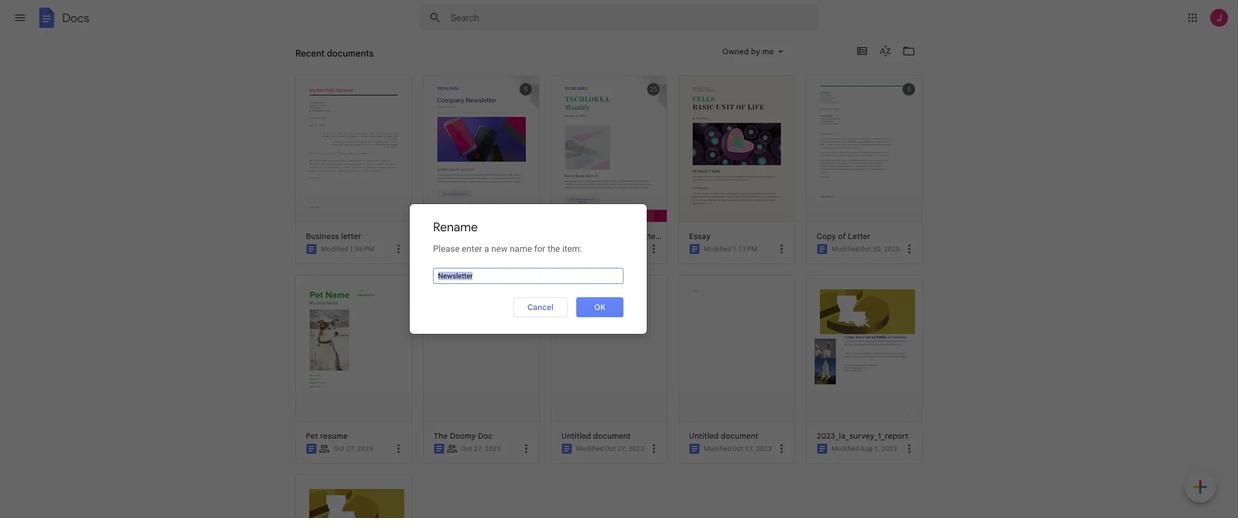 Task type: describe. For each thing, give the bounding box(es) containing it.
newsletter inside "option"
[[619, 232, 659, 242]]

essay inside option
[[689, 232, 711, 242]]

comparison of newsletter & essay option
[[548, 76, 691, 519]]

4 last opened by me oct 27, 2023 element from the left
[[733, 445, 772, 453]]

30,
[[873, 246, 883, 253]]

enter
[[462, 244, 482, 254]]

1 untitled document option from the left
[[548, 276, 668, 519]]

of for comparison
[[609, 232, 617, 242]]

1:56 pm
[[350, 246, 375, 253]]

modified for third last opened by me oct 27, 2023 element from the left
[[577, 445, 604, 453]]

2 modified oct 27, 2023 from the left
[[704, 445, 772, 453]]

&
[[661, 232, 667, 242]]

modified 1:56 pm
[[321, 246, 375, 253]]

business
[[306, 232, 339, 242]]

1 recent documents from the top
[[296, 48, 374, 59]]

of for copy
[[839, 232, 846, 242]]

documents inside heading
[[327, 48, 374, 59]]

oct for 1st the 'untitled document' 'option' from the left
[[605, 445, 616, 453]]

oct 27, 2023 for resume
[[334, 445, 373, 453]]

docs link
[[36, 7, 89, 31]]

recent documents heading
[[296, 36, 374, 71]]

2023 for third last opened by me oct 27, 2023 element from the left
[[629, 445, 645, 453]]

ok
[[594, 303, 606, 313]]

item:
[[563, 244, 582, 254]]

last opened by me 1:56 pm element
[[350, 246, 375, 253]]

2023 for last opened by me aug 1, 2023 element
[[882, 445, 898, 453]]

comparison
[[562, 232, 607, 242]]

2023_la_survey_1_report option
[[804, 276, 923, 519]]

oct for copy of letter option
[[861, 246, 872, 253]]

modified for last opened by me oct 30, 2023 element
[[832, 246, 860, 253]]

modified aug 1, 2023
[[832, 445, 898, 453]]

oct 27, 2023 for doomy
[[462, 445, 501, 453]]

letter
[[848, 232, 871, 242]]

resume
[[320, 432, 348, 442]]

docs
[[62, 10, 89, 25]]

2023_la_survey_1_report
[[817, 432, 909, 442]]

1:13 pm
[[733, 246, 758, 253]]

untitled document for third last opened by me oct 27, 2023 element from the left
[[562, 432, 631, 442]]

the
[[548, 244, 560, 254]]

search image
[[424, 7, 447, 29]]

modified for "last opened by me 1:45 pm" element at the top left of the page
[[449, 246, 476, 253]]

a
[[484, 244, 489, 254]]

the doomy doc option
[[420, 276, 540, 519]]

last opened by me aug 1, 2023 element
[[861, 445, 898, 453]]

2023 for last opened by me oct 30, 2023 element
[[884, 246, 900, 253]]

the doomy doc
[[434, 432, 493, 442]]

3 27, from the left
[[618, 445, 627, 453]]

27, inside pet resume option
[[346, 445, 356, 453]]

oct inside "the doomy doc" option
[[462, 445, 472, 453]]

oct inside pet resume option
[[334, 445, 345, 453]]

modified inside comparison of newsletter & essay "option"
[[577, 246, 604, 253]]

the doomy doc google docs element
[[434, 432, 535, 442]]

pet resume google docs element
[[306, 432, 407, 442]]

2023 inside pet resume option
[[358, 445, 373, 453]]

2023 inside "the doomy doc" option
[[485, 445, 501, 453]]

4 27, from the left
[[746, 445, 755, 453]]

rename
[[433, 220, 478, 235]]

please
[[433, 244, 460, 254]]

last opened by me 1:13 pm element
[[733, 246, 758, 253]]

untitled document google docs element for third last opened by me oct 27, 2023 element from the left
[[562, 432, 663, 442]]

comparison of newsletter & essay
[[562, 232, 691, 242]]

letter
[[341, 232, 362, 242]]

copy of letter
[[817, 232, 871, 242]]

untitled for third last opened by me oct 27, 2023 element from the left
[[562, 432, 591, 442]]

cancel
[[528, 303, 554, 313]]

modified for last opened by me 1:56 pm element
[[321, 246, 349, 253]]

essay inside "option"
[[669, 232, 691, 242]]

business letter
[[306, 232, 362, 242]]

Please enter a new name for the item: text field
[[433, 268, 624, 284]]

doomy
[[450, 432, 476, 442]]

2023 for 1st last opened by me oct 27, 2023 element from right
[[757, 445, 772, 453]]

document for third last opened by me oct 27, 2023 element from the left
[[593, 432, 631, 442]]

modified 1:13 pm
[[704, 246, 758, 253]]

ok button
[[577, 298, 624, 318]]



Task type: locate. For each thing, give the bounding box(es) containing it.
rename dialog
[[409, 204, 648, 335]]

oct 27, 2023 inside "the doomy doc" option
[[462, 445, 501, 453]]

please enter a new name for the item:
[[433, 244, 582, 254]]

rename heading
[[433, 220, 478, 235]]

2 untitled document from the left
[[689, 432, 759, 442]]

0 horizontal spatial untitled document option
[[548, 276, 668, 519]]

2 of from the left
[[839, 232, 846, 242]]

untitled for 1st last opened by me oct 27, 2023 element from right
[[689, 432, 719, 442]]

document
[[593, 432, 631, 442], [721, 432, 759, 442]]

2 untitled document google docs element from the left
[[689, 432, 790, 442]]

recent
[[296, 48, 325, 59], [296, 53, 321, 63]]

1 essay from the left
[[669, 232, 691, 242]]

newsletter option
[[420, 76, 540, 519]]

2 untitled from the left
[[689, 432, 719, 442]]

2023 inside copy of letter option
[[884, 246, 900, 253]]

0 horizontal spatial untitled document google docs element
[[562, 432, 663, 442]]

1 horizontal spatial untitled document
[[689, 432, 759, 442]]

modified 1:45 pm
[[449, 246, 502, 253]]

of inside option
[[839, 232, 846, 242]]

2 last opened by me oct 27, 2023 element from the left
[[462, 445, 501, 453]]

essay up modified 1:13 pm
[[689, 232, 711, 242]]

modified for last opened by me 1:13 pm element
[[704, 246, 732, 253]]

modified inside business letter 'option'
[[321, 246, 349, 253]]

newsletter left &
[[619, 232, 659, 242]]

business letter option
[[293, 76, 412, 519]]

1 newsletter from the left
[[434, 232, 474, 242]]

new
[[492, 244, 508, 254]]

create new document image
[[1185, 472, 1216, 505]]

2 untitled document option from the left
[[676, 276, 795, 519]]

1 untitled document from the left
[[562, 432, 631, 442]]

copy
[[817, 232, 837, 242]]

0 horizontal spatial newsletter
[[434, 232, 474, 242]]

of right comparison
[[609, 232, 617, 242]]

oct for 1st the 'untitled document' 'option' from right
[[733, 445, 744, 453]]

1 27, from the left
[[346, 445, 356, 453]]

newsletter google docs element
[[434, 232, 535, 242]]

newsletter up 'please'
[[434, 232, 474, 242]]

3 last opened by me oct 27, 2023 element from the left
[[605, 445, 645, 453]]

1 horizontal spatial oct 27, 2023
[[462, 445, 501, 453]]

2 oct 27, 2023 from the left
[[462, 445, 501, 453]]

recent documents list box
[[293, 76, 934, 519]]

27,
[[346, 445, 356, 453], [474, 445, 483, 453], [618, 445, 627, 453], [746, 445, 755, 453]]

newsletter
[[434, 232, 474, 242], [619, 232, 659, 242]]

2 recent from the top
[[296, 53, 321, 63]]

1:45 pm
[[477, 246, 502, 253]]

essay
[[669, 232, 691, 242], [689, 232, 711, 242]]

name
[[510, 244, 532, 254]]

newsletter inside option
[[434, 232, 474, 242]]

comparison of newsletter & essay google docs element
[[562, 232, 691, 242]]

2023_la_survey_1_report google docs element
[[817, 432, 918, 442]]

oct
[[861, 246, 872, 253], [334, 445, 345, 453], [462, 445, 472, 453], [605, 445, 616, 453], [733, 445, 744, 453]]

for
[[534, 244, 546, 254]]

27, inside "the doomy doc" option
[[474, 445, 483, 453]]

1 horizontal spatial untitled document google docs element
[[689, 432, 790, 442]]

modified for last opened by me aug 1, 2023 element
[[832, 445, 860, 453]]

0 horizontal spatial untitled document
[[562, 432, 631, 442]]

document for 1st last opened by me oct 27, 2023 element from right
[[721, 432, 759, 442]]

1 oct 27, 2023 from the left
[[334, 445, 373, 453]]

of inside "option"
[[609, 232, 617, 242]]

cancel button
[[514, 298, 568, 318]]

modified for 1st last opened by me oct 27, 2023 element from right
[[704, 445, 732, 453]]

2 newsletter from the left
[[619, 232, 659, 242]]

0 horizontal spatial untitled
[[562, 432, 591, 442]]

untitled document
[[562, 432, 631, 442], [689, 432, 759, 442]]

None search field
[[419, 4, 819, 31]]

1 horizontal spatial newsletter
[[619, 232, 659, 242]]

1 horizontal spatial of
[[839, 232, 846, 242]]

1 horizontal spatial document
[[721, 432, 759, 442]]

1 of from the left
[[609, 232, 617, 242]]

2023 inside option
[[882, 445, 898, 453]]

oct 27, 2023 down pet resume google docs element
[[334, 445, 373, 453]]

untitled
[[562, 432, 591, 442], [689, 432, 719, 442]]

0 horizontal spatial of
[[609, 232, 617, 242]]

modified inside newsletter option
[[449, 246, 476, 253]]

essay right &
[[669, 232, 691, 242]]

pet resume
[[306, 432, 348, 442]]

copy of letter google docs element
[[817, 232, 918, 242]]

last opened by me oct 27, 2023 element
[[334, 445, 373, 453], [462, 445, 501, 453], [605, 445, 645, 453], [733, 445, 772, 453]]

of
[[609, 232, 617, 242], [839, 232, 846, 242]]

1 document from the left
[[593, 432, 631, 442]]

oct 27, 2023 down the doomy doc google docs element
[[462, 445, 501, 453]]

pet
[[306, 432, 318, 442]]

1 horizontal spatial modified oct 27, 2023
[[704, 445, 772, 453]]

1 horizontal spatial untitled
[[689, 432, 719, 442]]

modified inside copy of letter option
[[832, 246, 860, 253]]

2023
[[884, 246, 900, 253], [358, 445, 373, 453], [485, 445, 501, 453], [629, 445, 645, 453], [757, 445, 772, 453], [882, 445, 898, 453]]

2 recent documents from the top
[[296, 53, 364, 63]]

1 horizontal spatial untitled document option
[[676, 276, 795, 519]]

0 horizontal spatial document
[[593, 432, 631, 442]]

0 horizontal spatial oct 27, 2023
[[334, 445, 373, 453]]

oct inside copy of letter option
[[861, 246, 872, 253]]

of right copy
[[839, 232, 846, 242]]

modified
[[321, 246, 349, 253], [449, 246, 476, 253], [577, 246, 604, 253], [704, 246, 732, 253], [832, 246, 860, 253], [577, 445, 604, 453], [704, 445, 732, 453], [832, 445, 860, 453]]

2 document from the left
[[721, 432, 759, 442]]

modified inside 2023_la_survey_1_report option
[[832, 445, 860, 453]]

recent documents
[[296, 48, 374, 59], [296, 53, 364, 63]]

the
[[434, 432, 448, 442]]

oct 27, 2023 inside pet resume option
[[334, 445, 373, 453]]

modified inside essay option
[[704, 246, 732, 253]]

untitled document google docs element
[[562, 432, 663, 442], [689, 432, 790, 442]]

essay option
[[676, 76, 795, 519]]

1 modified oct 27, 2023 from the left
[[577, 445, 645, 453]]

1 untitled from the left
[[562, 432, 591, 442]]

modified oct 30, 2023
[[832, 246, 900, 253]]

business letter google docs element
[[306, 232, 407, 242]]

essay google docs element
[[689, 232, 790, 242]]

aug
[[861, 445, 873, 453]]

2 27, from the left
[[474, 445, 483, 453]]

copy of letter option
[[804, 76, 923, 519]]

last opened by me oct 27, 2023 element inside "the doomy doc" option
[[462, 445, 501, 453]]

pet resume option
[[293, 276, 412, 519]]

last opened by me 1:45 pm element
[[477, 246, 502, 253]]

documents
[[327, 48, 374, 59], [323, 53, 364, 63]]

last opened by me oct 30, 2023 element
[[861, 246, 900, 253]]

0 horizontal spatial modified oct 27, 2023
[[577, 445, 645, 453]]

last opened by me oct 27, 2023 element inside pet resume option
[[334, 445, 373, 453]]

recent inside heading
[[296, 48, 325, 59]]

untitled document option
[[548, 276, 668, 519], [676, 276, 795, 519]]

doc
[[478, 432, 493, 442]]

untitled document for 1st last opened by me oct 27, 2023 element from right
[[689, 432, 759, 442]]

1 last opened by me oct 27, 2023 element from the left
[[334, 445, 373, 453]]

1,
[[875, 445, 880, 453]]

1 untitled document google docs element from the left
[[562, 432, 663, 442]]

1 recent from the top
[[296, 48, 325, 59]]

modified oct 27, 2023
[[577, 445, 645, 453], [704, 445, 772, 453]]

oct 27, 2023
[[334, 445, 373, 453], [462, 445, 501, 453]]

untitled document google docs element for 1st last opened by me oct 27, 2023 element from right
[[689, 432, 790, 442]]

2 essay from the left
[[689, 232, 711, 242]]



Task type: vqa. For each thing, say whether or not it's contained in the screenshot.
Rename
yes



